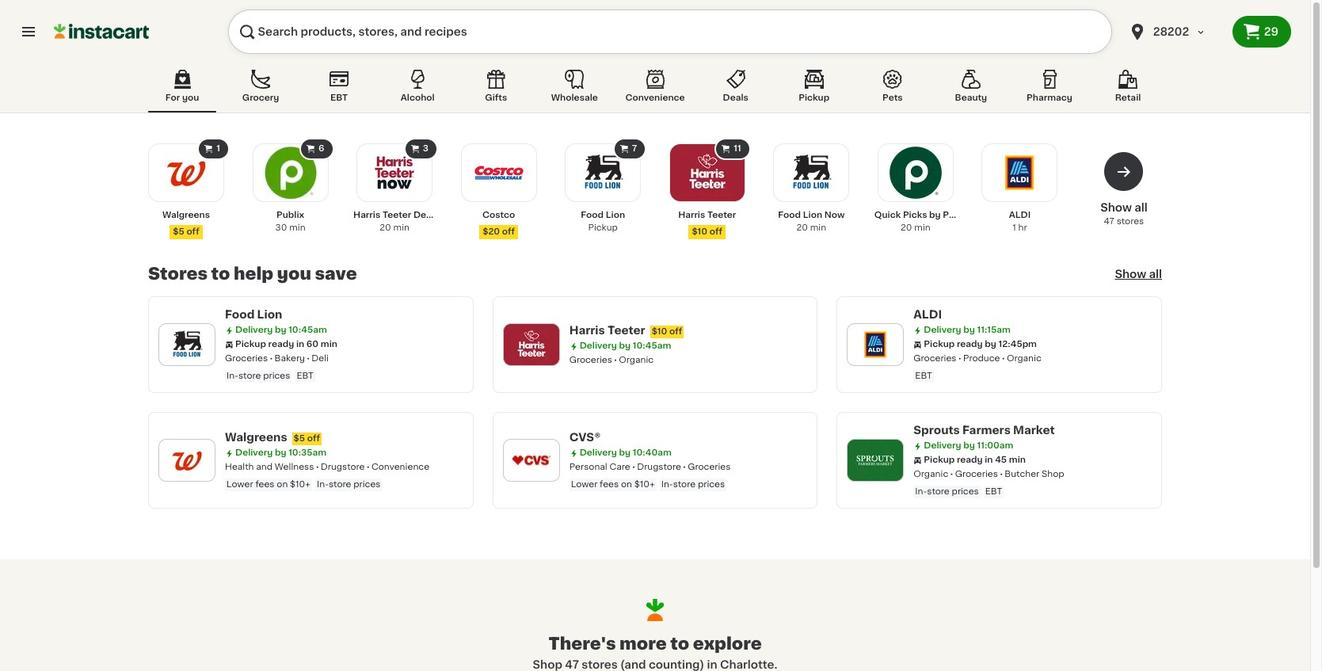Task type: locate. For each thing, give the bounding box(es) containing it.
groceries for groceries organic
[[570, 356, 612, 365]]

47 inside "show all 47 stores"
[[1104, 217, 1115, 226]]

20 down picks
[[901, 223, 912, 232]]

0 vertical spatial show
[[1101, 202, 1132, 213]]

ready
[[268, 340, 294, 349], [957, 340, 983, 349], [957, 456, 983, 464]]

convenience
[[626, 94, 685, 102], [372, 463, 430, 472]]

lower fees on $10+ in-store prices for drugstore
[[571, 480, 725, 489]]

groceries
[[225, 354, 268, 363], [914, 354, 957, 363], [570, 356, 612, 365], [688, 463, 731, 472], [955, 470, 998, 479]]

0 vertical spatial in-store prices ebt
[[227, 372, 314, 380]]

1 vertical spatial 10:45am
[[633, 342, 672, 350]]

1 publix from the left
[[277, 211, 304, 220]]

1 horizontal spatial 20
[[797, 223, 808, 232]]

walgreens $5 off up delivery by 10:35am
[[225, 432, 320, 443]]

0 horizontal spatial fees
[[256, 480, 275, 489]]

1 horizontal spatial walgreens
[[225, 432, 287, 443]]

0 horizontal spatial aldi
[[914, 309, 942, 320]]

0 horizontal spatial publix
[[277, 211, 304, 220]]

costco
[[483, 211, 515, 220]]

2 20 from the left
[[797, 223, 808, 232]]

1 right walgreens image
[[217, 144, 220, 153]]

stores up the show all popup button
[[1117, 217, 1145, 226]]

1 vertical spatial $10
[[652, 327, 668, 336]]

0 horizontal spatial food
[[225, 309, 255, 320]]

on down care
[[621, 480, 632, 489]]

ready for sprouts farmers market
[[957, 456, 983, 464]]

in left 60
[[296, 340, 304, 349]]

food inside food lion pickup
[[581, 211, 604, 220]]

harris teeter $10 off up groceries organic
[[570, 325, 683, 336]]

food for food lion now 20 min
[[778, 211, 801, 220]]

10:45am up groceries organic
[[633, 342, 672, 350]]

harris teeter $10 off down harris teeter image
[[678, 211, 736, 236]]

pickup
[[799, 94, 830, 102], [588, 223, 618, 232], [235, 340, 266, 349], [924, 340, 955, 349], [924, 456, 955, 464]]

1 vertical spatial 1
[[1013, 223, 1017, 232]]

prices
[[263, 372, 290, 380], [354, 480, 381, 489], [698, 480, 725, 489], [952, 487, 979, 496]]

None search field
[[228, 10, 1112, 54]]

delivery by 10:45am up groceries organic
[[580, 342, 672, 350]]

1 lower fees on $10+ in-store prices from the left
[[227, 480, 381, 489]]

food
[[581, 211, 604, 220], [778, 211, 801, 220], [225, 309, 255, 320]]

by for food lion logo
[[275, 326, 286, 334]]

harris teeter image
[[681, 146, 734, 200]]

gifts
[[485, 94, 507, 102]]

fees
[[256, 480, 275, 489], [600, 480, 619, 489]]

0 vertical spatial shop
[[1042, 470, 1065, 479]]

0 horizontal spatial teeter
[[383, 211, 411, 220]]

aldi up hr
[[1009, 211, 1031, 220]]

all for show all 47 stores
[[1135, 202, 1148, 213]]

0 vertical spatial walgreens
[[162, 211, 210, 220]]

0 vertical spatial 10:45am
[[289, 326, 327, 334]]

1 horizontal spatial drugstore
[[637, 463, 681, 472]]

pickup for sprouts farmers market
[[924, 456, 955, 464]]

in-store prices ebt
[[227, 372, 314, 380], [916, 487, 1003, 496]]

and
[[256, 463, 273, 472]]

2 $10+ from the left
[[635, 480, 655, 489]]

food lion logo image
[[166, 324, 208, 365]]

food down food lion image
[[581, 211, 604, 220]]

2 lower fees on $10+ in-store prices from the left
[[571, 480, 725, 489]]

20 inside quick picks by publix 20 min
[[901, 223, 912, 232]]

ebt inside button
[[331, 94, 348, 102]]

1 horizontal spatial in
[[707, 660, 718, 671]]

by up the pickup ready in 60 min
[[275, 326, 286, 334]]

1 vertical spatial 47
[[565, 660, 579, 671]]

teeter
[[383, 211, 411, 220], [708, 211, 736, 220], [608, 325, 646, 336]]

delivery for aldi logo
[[924, 326, 962, 334]]

0 horizontal spatial in
[[296, 340, 304, 349]]

0 vertical spatial 47
[[1104, 217, 1115, 226]]

delivery by 10:45am for pickup ready in 60 min
[[235, 326, 327, 334]]

2 fees from the left
[[600, 480, 619, 489]]

shop down there's
[[533, 660, 563, 671]]

in
[[296, 340, 304, 349], [985, 456, 993, 464], [707, 660, 718, 671]]

alcohol button
[[384, 67, 452, 113]]

1 horizontal spatial $10+
[[635, 480, 655, 489]]

0 vertical spatial delivery by 10:45am
[[235, 326, 327, 334]]

food lion
[[225, 309, 282, 320]]

in-store prices ebt down groceries bakery deli
[[227, 372, 314, 380]]

1 horizontal spatial lower fees on $10+ in-store prices
[[571, 480, 725, 489]]

0 vertical spatial convenience
[[626, 94, 685, 102]]

fees down the and
[[256, 480, 275, 489]]

by right picks
[[930, 211, 941, 220]]

20 inside the harris teeter delivery now 20 min
[[380, 223, 391, 232]]

0 horizontal spatial 20
[[380, 223, 391, 232]]

lower fees on $10+ in-store prices down wellness
[[227, 480, 381, 489]]

off
[[187, 227, 199, 236], [502, 227, 515, 236], [710, 227, 723, 236], [670, 327, 683, 336], [307, 434, 320, 443]]

delivery up pickup ready by 12:45pm
[[924, 326, 962, 334]]

lion down food lion image
[[606, 211, 625, 220]]

aldi for aldi
[[914, 309, 942, 320]]

1 horizontal spatial stores
[[1117, 217, 1145, 226]]

by for harris teeter logo
[[619, 342, 631, 350]]

show inside popup button
[[1115, 269, 1147, 280]]

drugstore
[[321, 463, 365, 472], [637, 463, 681, 472]]

min right 30 on the top
[[289, 223, 306, 232]]

1 horizontal spatial now
[[825, 211, 845, 220]]

2 on from the left
[[621, 480, 632, 489]]

1 fees from the left
[[256, 480, 275, 489]]

by for sprouts farmers market logo
[[964, 441, 975, 450]]

harris for harris teeter delivery now
[[354, 211, 381, 220]]

groceries produce organic
[[914, 354, 1042, 363]]

1 horizontal spatial walgreens $5 off
[[225, 432, 320, 443]]

lion inside food lion pickup
[[606, 211, 625, 220]]

min down food lion now image
[[810, 223, 827, 232]]

teeter down harris teeter delivery now image
[[383, 211, 411, 220]]

to left help
[[211, 265, 230, 282]]

1 horizontal spatial aldi
[[1009, 211, 1031, 220]]

farmers
[[963, 425, 1011, 436]]

delivery by 10:40am
[[580, 449, 672, 457]]

2 horizontal spatial teeter
[[708, 211, 736, 220]]

2 now from the left
[[825, 211, 845, 220]]

3 20 from the left
[[901, 223, 912, 232]]

1 vertical spatial harris teeter $10 off
[[570, 325, 683, 336]]

you right for
[[182, 94, 199, 102]]

walgreens $5 off
[[162, 211, 210, 236], [225, 432, 320, 443]]

pickup down delivery by 11:15am
[[924, 340, 955, 349]]

0 horizontal spatial 10:45am
[[289, 326, 327, 334]]

now left 'costco'
[[453, 211, 473, 220]]

lion down food lion now image
[[803, 211, 823, 220]]

lower down health
[[227, 480, 253, 489]]

pharmacy button
[[1016, 67, 1084, 113]]

$10+ down personal care drugstore groceries
[[635, 480, 655, 489]]

0 vertical spatial in
[[296, 340, 304, 349]]

in-store prices ebt for lion
[[227, 372, 314, 380]]

walgreens down walgreens image
[[162, 211, 210, 220]]

teeter up groceries organic
[[608, 325, 646, 336]]

on down wellness
[[277, 480, 288, 489]]

publix right picks
[[943, 211, 971, 220]]

stores
[[148, 265, 208, 282]]

health
[[225, 463, 254, 472]]

stores down there's
[[582, 660, 618, 671]]

min
[[289, 223, 306, 232], [393, 223, 410, 232], [810, 223, 827, 232], [915, 223, 931, 232], [321, 340, 338, 349], [1009, 456, 1026, 464]]

0 vertical spatial you
[[182, 94, 199, 102]]

walgreens $5 off down walgreens image
[[162, 211, 210, 236]]

delivery by 10:45am up the pickup ready in 60 min
[[235, 326, 327, 334]]

0 horizontal spatial lower fees on $10+ in-store prices
[[227, 480, 381, 489]]

you right help
[[277, 265, 311, 282]]

prices down personal care drugstore groceries
[[698, 480, 725, 489]]

ready down delivery by 11:00am
[[957, 456, 983, 464]]

1 horizontal spatial publix
[[943, 211, 971, 220]]

$5 up 10:35am
[[294, 434, 305, 443]]

store down personal care drugstore groceries
[[673, 480, 696, 489]]

in- down groceries bakery deli
[[227, 372, 239, 380]]

20 inside food lion now 20 min
[[797, 223, 808, 232]]

lower
[[227, 480, 253, 489], [571, 480, 598, 489]]

in-store prices ebt down organic groceries butcher shop
[[916, 487, 1003, 496]]

ebt
[[331, 94, 348, 102], [297, 372, 314, 380], [916, 372, 933, 380], [986, 487, 1003, 496]]

teeter for harris teeter delivery now
[[383, 211, 411, 220]]

food inside food lion now 20 min
[[778, 211, 801, 220]]

0 horizontal spatial on
[[277, 480, 288, 489]]

aldi up delivery by 11:15am
[[914, 309, 942, 320]]

in for lion
[[296, 340, 304, 349]]

0 horizontal spatial walgreens
[[162, 211, 210, 220]]

$10 up groceries organic
[[652, 327, 668, 336]]

drugstore down 10:35am
[[321, 463, 365, 472]]

publix inside publix 30 min
[[277, 211, 304, 220]]

wellness
[[275, 463, 314, 472]]

in down the explore
[[707, 660, 718, 671]]

pickup down food lion image
[[588, 223, 618, 232]]

0 horizontal spatial delivery by 10:45am
[[235, 326, 327, 334]]

1 horizontal spatial lower
[[571, 480, 598, 489]]

10:45am
[[289, 326, 327, 334], [633, 342, 672, 350]]

lower fees on $10+ in-store prices
[[227, 480, 381, 489], [571, 480, 725, 489]]

aldi for aldi 1 hr
[[1009, 211, 1031, 220]]

1 horizontal spatial 47
[[1104, 217, 1115, 226]]

20 for harris
[[380, 223, 391, 232]]

29 button
[[1233, 16, 1292, 48]]

lower for personal
[[571, 480, 598, 489]]

2 horizontal spatial harris
[[678, 211, 706, 220]]

0 vertical spatial 1
[[217, 144, 220, 153]]

1 vertical spatial you
[[277, 265, 311, 282]]

1 vertical spatial to
[[671, 636, 690, 653]]

ebt down organic groceries butcher shop
[[986, 487, 1003, 496]]

now inside the harris teeter delivery now 20 min
[[453, 211, 473, 220]]

pickup inside food lion pickup
[[588, 223, 618, 232]]

2 horizontal spatial lion
[[803, 211, 823, 220]]

2 horizontal spatial 20
[[901, 223, 912, 232]]

1 vertical spatial delivery by 10:45am
[[580, 342, 672, 350]]

instacart image
[[54, 22, 149, 41]]

1 lower from the left
[[227, 480, 253, 489]]

alcohol
[[401, 94, 435, 102]]

0 horizontal spatial harris
[[354, 211, 381, 220]]

1 horizontal spatial fees
[[600, 480, 619, 489]]

by
[[930, 211, 941, 220], [275, 326, 286, 334], [964, 326, 975, 334], [985, 340, 997, 349], [619, 342, 631, 350], [964, 441, 975, 450], [275, 449, 286, 457], [619, 449, 631, 457]]

you
[[182, 94, 199, 102], [277, 265, 311, 282]]

lion for food lion
[[257, 309, 282, 320]]

1 horizontal spatial 1
[[1013, 223, 1017, 232]]

all inside "show all 47 stores"
[[1135, 202, 1148, 213]]

0 horizontal spatial $10+
[[290, 480, 311, 489]]

quick
[[875, 211, 901, 220]]

28202 button
[[1128, 10, 1223, 54]]

food for food lion pickup
[[581, 211, 604, 220]]

$5
[[173, 227, 184, 236], [294, 434, 305, 443]]

personal care drugstore groceries
[[570, 463, 731, 472]]

wholesale
[[551, 94, 598, 102]]

show down "show all 47 stores"
[[1115, 269, 1147, 280]]

shop inside there's more to explore shop 47 stores (and counting) in charlotte.
[[533, 660, 563, 671]]

2 horizontal spatial food
[[778, 211, 801, 220]]

publix inside quick picks by publix 20 min
[[943, 211, 971, 220]]

show
[[1101, 202, 1132, 213], [1115, 269, 1147, 280]]

now down food lion now image
[[825, 211, 845, 220]]

charlotte.
[[720, 660, 778, 671]]

0 vertical spatial all
[[1135, 202, 1148, 213]]

harris up groceries organic
[[570, 325, 605, 336]]

food down stores to help you save
[[225, 309, 255, 320]]

0 horizontal spatial all
[[1135, 202, 1148, 213]]

0 horizontal spatial in-store prices ebt
[[227, 372, 314, 380]]

1 horizontal spatial delivery by 10:45am
[[580, 342, 672, 350]]

11:15am
[[978, 326, 1011, 334]]

1 on from the left
[[277, 480, 288, 489]]

grocery button
[[227, 67, 295, 113]]

by up pickup ready by 12:45pm
[[964, 326, 975, 334]]

shop right butcher
[[1042, 470, 1065, 479]]

fees for and
[[256, 480, 275, 489]]

1
[[217, 144, 220, 153], [1013, 223, 1017, 232]]

1 vertical spatial stores
[[582, 660, 618, 671]]

fees for care
[[600, 480, 619, 489]]

1 now from the left
[[453, 211, 473, 220]]

you inside "button"
[[182, 94, 199, 102]]

2 publix from the left
[[943, 211, 971, 220]]

pets
[[883, 94, 903, 102]]

1 vertical spatial convenience
[[372, 463, 430, 472]]

delivery inside the harris teeter delivery now 20 min
[[414, 211, 451, 220]]

shop categories tab list
[[148, 67, 1163, 113]]

stores inside "show all 47 stores"
[[1117, 217, 1145, 226]]

min inside the harris teeter delivery now 20 min
[[393, 223, 410, 232]]

1 drugstore from the left
[[321, 463, 365, 472]]

lower fees on $10+ in-store prices down personal care drugstore groceries
[[571, 480, 725, 489]]

1 vertical spatial shop
[[533, 660, 563, 671]]

2 lower from the left
[[571, 480, 598, 489]]

1 horizontal spatial 10:45am
[[633, 342, 672, 350]]

0 horizontal spatial 47
[[565, 660, 579, 671]]

fees down care
[[600, 480, 619, 489]]

harris down harris teeter image
[[678, 211, 706, 220]]

0 horizontal spatial now
[[453, 211, 473, 220]]

lower down personal
[[571, 480, 598, 489]]

drugstore down 10:40am on the bottom of the page
[[637, 463, 681, 472]]

harris down harris teeter delivery now image
[[354, 211, 381, 220]]

30
[[275, 223, 287, 232]]

$10 down harris teeter image
[[692, 227, 708, 236]]

0 horizontal spatial walgreens $5 off
[[162, 211, 210, 236]]

aldi logo image
[[855, 324, 897, 365]]

1 horizontal spatial in-store prices ebt
[[916, 487, 1003, 496]]

0 horizontal spatial convenience
[[372, 463, 430, 472]]

lion for food lion now 20 min
[[803, 211, 823, 220]]

1 $10+ from the left
[[290, 480, 311, 489]]

delivery by 10:45am
[[235, 326, 327, 334], [580, 342, 672, 350]]

convenience inside stores to help you save tab panel
[[372, 463, 430, 472]]

ready for aldi
[[957, 340, 983, 349]]

1 vertical spatial show
[[1115, 269, 1147, 280]]

47
[[1104, 217, 1115, 226], [565, 660, 579, 671]]

1 horizontal spatial all
[[1150, 269, 1163, 280]]

12:45pm
[[999, 340, 1037, 349]]

harris teeter logo image
[[511, 324, 552, 365]]

2 vertical spatial in
[[707, 660, 718, 671]]

groceries for groceries produce organic
[[914, 354, 957, 363]]

by up groceries organic
[[619, 342, 631, 350]]

lion inside food lion now 20 min
[[803, 211, 823, 220]]

0 vertical spatial aldi
[[1009, 211, 1031, 220]]

1 horizontal spatial $10
[[692, 227, 708, 236]]

off inside costco $20 off
[[502, 227, 515, 236]]

show inside "show all 47 stores"
[[1101, 202, 1132, 213]]

sprouts farmers market logo image
[[855, 440, 897, 481]]

by up care
[[619, 449, 631, 457]]

pickup up groceries bakery deli
[[235, 340, 266, 349]]

in left 45
[[985, 456, 993, 464]]

delivery up the and
[[235, 449, 273, 457]]

min right 60
[[321, 340, 338, 349]]

food lion now 20 min
[[778, 211, 845, 232]]

1 left hr
[[1013, 223, 1017, 232]]

delivery up groceries organic
[[580, 342, 617, 350]]

in for farmers
[[985, 456, 993, 464]]

publix up 30 on the top
[[277, 211, 304, 220]]

1 horizontal spatial food
[[581, 211, 604, 220]]

prices down groceries bakery deli
[[263, 372, 290, 380]]

ready down delivery by 11:15am
[[957, 340, 983, 349]]

by up wellness
[[275, 449, 286, 457]]

1 20 from the left
[[380, 223, 391, 232]]

to up counting)
[[671, 636, 690, 653]]

1 horizontal spatial convenience
[[626, 94, 685, 102]]

0 horizontal spatial lion
[[257, 309, 282, 320]]

by up pickup ready in 45 min
[[964, 441, 975, 450]]

1 horizontal spatial lion
[[606, 211, 625, 220]]

pickup down sprouts
[[924, 456, 955, 464]]

1 vertical spatial in-store prices ebt
[[916, 487, 1003, 496]]

prices down organic groceries butcher shop
[[952, 487, 979, 496]]

Search field
[[228, 10, 1112, 54]]

all inside popup button
[[1150, 269, 1163, 280]]

teeter down harris teeter image
[[708, 211, 736, 220]]

food down food lion now image
[[778, 211, 801, 220]]

1 horizontal spatial to
[[671, 636, 690, 653]]

walgreens
[[162, 211, 210, 220], [225, 432, 287, 443]]

teeter inside the harris teeter delivery now 20 min
[[383, 211, 411, 220]]

ready up groceries bakery deli
[[268, 340, 294, 349]]

aldi
[[1009, 211, 1031, 220], [914, 309, 942, 320]]

1 horizontal spatial $5
[[294, 434, 305, 443]]

in-
[[227, 372, 239, 380], [317, 480, 329, 489], [661, 480, 673, 489], [916, 487, 927, 496]]

for you button
[[148, 67, 216, 113]]

deals
[[723, 94, 749, 102]]

sprouts
[[914, 425, 960, 436]]

1 vertical spatial in
[[985, 456, 993, 464]]

publix
[[277, 211, 304, 220], [943, 211, 971, 220]]

food lion image
[[576, 146, 630, 200]]

publix image
[[264, 146, 317, 200]]

ebt left alcohol
[[331, 94, 348, 102]]

0 horizontal spatial drugstore
[[321, 463, 365, 472]]

20
[[380, 223, 391, 232], [797, 223, 808, 232], [901, 223, 912, 232]]

to
[[211, 265, 230, 282], [671, 636, 690, 653]]

show all button
[[1115, 266, 1163, 282]]

organic
[[1007, 354, 1042, 363], [619, 356, 654, 365], [914, 470, 949, 479]]

10:45am for pickup ready in 60 min
[[289, 326, 327, 334]]

delivery up personal
[[580, 449, 617, 457]]

1 horizontal spatial you
[[277, 265, 311, 282]]

$5 up the stores
[[173, 227, 184, 236]]

delivery down food lion
[[235, 326, 273, 334]]

harris inside the harris teeter delivery now 20 min
[[354, 211, 381, 220]]

0 vertical spatial stores
[[1117, 217, 1145, 226]]

2 horizontal spatial in
[[985, 456, 993, 464]]

by for aldi logo
[[964, 326, 975, 334]]

by down 11:15am
[[985, 340, 997, 349]]

20 for quick
[[901, 223, 912, 232]]

min inside quick picks by publix 20 min
[[915, 223, 931, 232]]

$10+
[[290, 480, 311, 489], [635, 480, 655, 489]]

0 vertical spatial to
[[211, 265, 230, 282]]

0 horizontal spatial shop
[[533, 660, 563, 671]]

pickup up food lion now image
[[799, 94, 830, 102]]

show up the show all popup button
[[1101, 202, 1132, 213]]

0 horizontal spatial lower
[[227, 480, 253, 489]]

1 horizontal spatial on
[[621, 480, 632, 489]]

0 horizontal spatial stores
[[582, 660, 618, 671]]

1 horizontal spatial shop
[[1042, 470, 1065, 479]]

0 horizontal spatial to
[[211, 265, 230, 282]]

1 horizontal spatial teeter
[[608, 325, 646, 336]]

20 down harris teeter delivery now image
[[380, 223, 391, 232]]

min down picks
[[915, 223, 931, 232]]

$10+ down wellness
[[290, 480, 311, 489]]



Task type: vqa. For each thing, say whether or not it's contained in the screenshot.
first blast from right
no



Task type: describe. For each thing, give the bounding box(es) containing it.
28202 button
[[1119, 10, 1233, 54]]

to inside tab panel
[[211, 265, 230, 282]]

store down health and wellness drugstore convenience
[[329, 480, 351, 489]]

personal
[[570, 463, 608, 472]]

pets button
[[859, 67, 927, 113]]

delivery by 11:15am
[[924, 326, 1011, 334]]

delivery for food lion logo
[[235, 326, 273, 334]]

help
[[234, 265, 274, 282]]

deals button
[[702, 67, 770, 113]]

explore
[[693, 636, 762, 653]]

convenience inside 'convenience' button
[[626, 94, 685, 102]]

pickup for food lion
[[235, 340, 266, 349]]

costco $20 off
[[483, 211, 515, 236]]

delivery by 10:35am
[[235, 449, 327, 457]]

6
[[319, 144, 325, 153]]

store down groceries bakery deli
[[238, 372, 261, 380]]

0 horizontal spatial $5
[[173, 227, 184, 236]]

hr
[[1019, 223, 1028, 232]]

store down pickup ready in 45 min
[[927, 487, 950, 496]]

pickup for aldi
[[924, 340, 955, 349]]

11
[[734, 144, 742, 153]]

29
[[1265, 26, 1279, 37]]

grocery
[[242, 94, 279, 102]]

bakery
[[275, 354, 305, 363]]

delivery by 10:45am for organic
[[580, 342, 672, 350]]

show all 47 stores
[[1101, 202, 1148, 226]]

10:45am for organic
[[633, 342, 672, 350]]

1 vertical spatial walgreens
[[225, 432, 287, 443]]

in- down personal care drugstore groceries
[[661, 480, 673, 489]]

ebt down deli
[[297, 372, 314, 380]]

1 horizontal spatial organic
[[914, 470, 949, 479]]

care
[[610, 463, 631, 472]]

in- down health and wellness drugstore convenience
[[317, 480, 329, 489]]

there's more to explore shop 47 stores (and counting) in charlotte.
[[533, 636, 778, 671]]

$20
[[483, 227, 500, 236]]

organic groceries butcher shop
[[914, 470, 1065, 479]]

harris teeter delivery now 20 min
[[354, 211, 473, 232]]

show for show all
[[1115, 269, 1147, 280]]

7
[[632, 144, 637, 153]]

harris for harris teeter
[[678, 211, 706, 220]]

for you
[[165, 94, 199, 102]]

sprouts farmers market
[[914, 425, 1055, 436]]

47 inside there's more to explore shop 47 stores (and counting) in charlotte.
[[565, 660, 579, 671]]

10:40am
[[633, 449, 672, 457]]

10:35am
[[289, 449, 327, 457]]

save
[[315, 265, 357, 282]]

wholesale button
[[541, 67, 609, 113]]

walgreens image
[[159, 146, 213, 200]]

retail
[[1116, 94, 1141, 102]]

cvs® logo image
[[511, 440, 552, 481]]

45
[[995, 456, 1007, 464]]

show for show all 47 stores
[[1101, 202, 1132, 213]]

pharmacy
[[1027, 94, 1073, 102]]

delivery for sprouts farmers market logo
[[924, 441, 962, 450]]

(and
[[621, 660, 646, 671]]

stores to help you save
[[148, 265, 357, 282]]

aldi image
[[993, 146, 1047, 200]]

delivery for walgreens logo
[[235, 449, 273, 457]]

min inside food lion now 20 min
[[810, 223, 827, 232]]

costco image
[[472, 146, 526, 200]]

11:00am
[[978, 441, 1014, 450]]

in-store prices ebt for farmers
[[916, 487, 1003, 496]]

28202
[[1154, 26, 1190, 37]]

pickup inside button
[[799, 94, 830, 102]]

ready for food lion
[[268, 340, 294, 349]]

quick picks by publix image
[[889, 146, 943, 200]]

convenience button
[[619, 67, 692, 113]]

60
[[307, 340, 319, 349]]

shop inside stores to help you save tab panel
[[1042, 470, 1065, 479]]

now inside food lion now 20 min
[[825, 211, 845, 220]]

0 horizontal spatial 1
[[217, 144, 220, 153]]

1 inside aldi 1 hr
[[1013, 223, 1017, 232]]

$10+ for wellness
[[290, 480, 311, 489]]

all for show all
[[1150, 269, 1163, 280]]

delivery by 11:00am
[[924, 441, 1014, 450]]

ebt button
[[305, 67, 373, 113]]

in inside there's more to explore shop 47 stores (and counting) in charlotte.
[[707, 660, 718, 671]]

groceries for groceries bakery deli
[[225, 354, 268, 363]]

delivery for harris teeter logo
[[580, 342, 617, 350]]

food for food lion
[[225, 309, 255, 320]]

for
[[165, 94, 180, 102]]

food lion now image
[[785, 146, 839, 200]]

lower fees on $10+ in-store prices for wellness
[[227, 480, 381, 489]]

health and wellness drugstore convenience
[[225, 463, 430, 472]]

stores to help you save tab panel
[[140, 138, 1170, 509]]

more
[[620, 636, 667, 653]]

pickup button
[[780, 67, 849, 113]]

market
[[1014, 425, 1055, 436]]

gifts button
[[462, 67, 530, 113]]

beauty button
[[937, 67, 1006, 113]]

lion for food lion pickup
[[606, 211, 625, 220]]

walgreens logo image
[[166, 440, 208, 481]]

by inside quick picks by publix 20 min
[[930, 211, 941, 220]]

2 horizontal spatial organic
[[1007, 354, 1042, 363]]

show all
[[1115, 269, 1163, 280]]

min up butcher
[[1009, 456, 1026, 464]]

quick picks by publix 20 min
[[875, 211, 971, 232]]

min inside publix 30 min
[[289, 223, 306, 232]]

counting)
[[649, 660, 705, 671]]

aldi 1 hr
[[1009, 211, 1031, 232]]

ebt up sprouts
[[916, 372, 933, 380]]

publix 30 min
[[275, 211, 306, 232]]

$10+ for drugstore
[[635, 480, 655, 489]]

1 horizontal spatial harris
[[570, 325, 605, 336]]

butcher
[[1005, 470, 1040, 479]]

prices down health and wellness drugstore convenience
[[354, 480, 381, 489]]

harris teeter delivery now image
[[368, 146, 422, 200]]

0 horizontal spatial $10
[[652, 327, 668, 336]]

stores inside there's more to explore shop 47 stores (and counting) in charlotte.
[[582, 660, 618, 671]]

2 drugstore from the left
[[637, 463, 681, 472]]

pickup ready by 12:45pm
[[924, 340, 1037, 349]]

cvs®
[[570, 432, 601, 443]]

produce
[[964, 354, 1000, 363]]

pickup ready in 45 min
[[924, 456, 1026, 464]]

there's
[[549, 636, 616, 653]]

groceries bakery deli
[[225, 354, 329, 363]]

picks
[[903, 211, 928, 220]]

teeter for harris teeter
[[708, 211, 736, 220]]

beauty
[[955, 94, 988, 102]]

by for walgreens logo
[[275, 449, 286, 457]]

pickup ready in 60 min
[[235, 340, 338, 349]]

deli
[[312, 354, 329, 363]]

on for and
[[277, 480, 288, 489]]

by for cvs® logo
[[619, 449, 631, 457]]

0 vertical spatial $10
[[692, 227, 708, 236]]

you inside tab panel
[[277, 265, 311, 282]]

on for care
[[621, 480, 632, 489]]

retail button
[[1094, 67, 1163, 113]]

0 horizontal spatial organic
[[619, 356, 654, 365]]

lower for health
[[227, 480, 253, 489]]

1 vertical spatial walgreens $5 off
[[225, 432, 320, 443]]

delivery for cvs® logo
[[580, 449, 617, 457]]

to inside there's more to explore shop 47 stores (and counting) in charlotte.
[[671, 636, 690, 653]]

food lion pickup
[[581, 211, 625, 232]]

3
[[423, 144, 429, 153]]

0 vertical spatial walgreens $5 off
[[162, 211, 210, 236]]

in- down pickup ready in 45 min
[[916, 487, 927, 496]]

groceries organic
[[570, 356, 654, 365]]

0 vertical spatial harris teeter $10 off
[[678, 211, 736, 236]]



